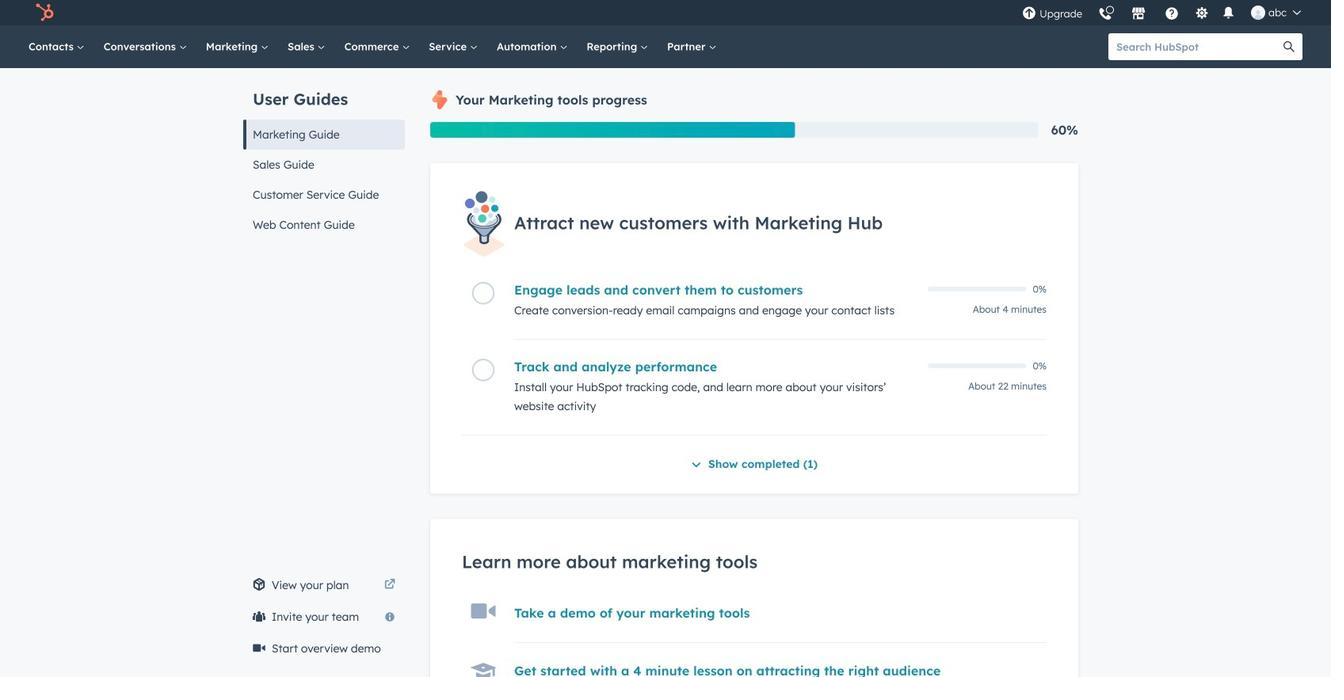 Task type: vqa. For each thing, say whether or not it's contained in the screenshot.
REPORT
no



Task type: locate. For each thing, give the bounding box(es) containing it.
marketplaces image
[[1132, 7, 1146, 21]]

Search HubSpot search field
[[1109, 33, 1276, 60]]

menu
[[1015, 0, 1313, 25]]

link opens in a new window image
[[384, 576, 396, 595], [384, 580, 396, 591]]

2 link opens in a new window image from the top
[[384, 580, 396, 591]]

progress bar
[[430, 122, 795, 138]]



Task type: describe. For each thing, give the bounding box(es) containing it.
user guides element
[[243, 68, 405, 240]]

gary orlando image
[[1252, 6, 1266, 20]]

1 link opens in a new window image from the top
[[384, 576, 396, 595]]



